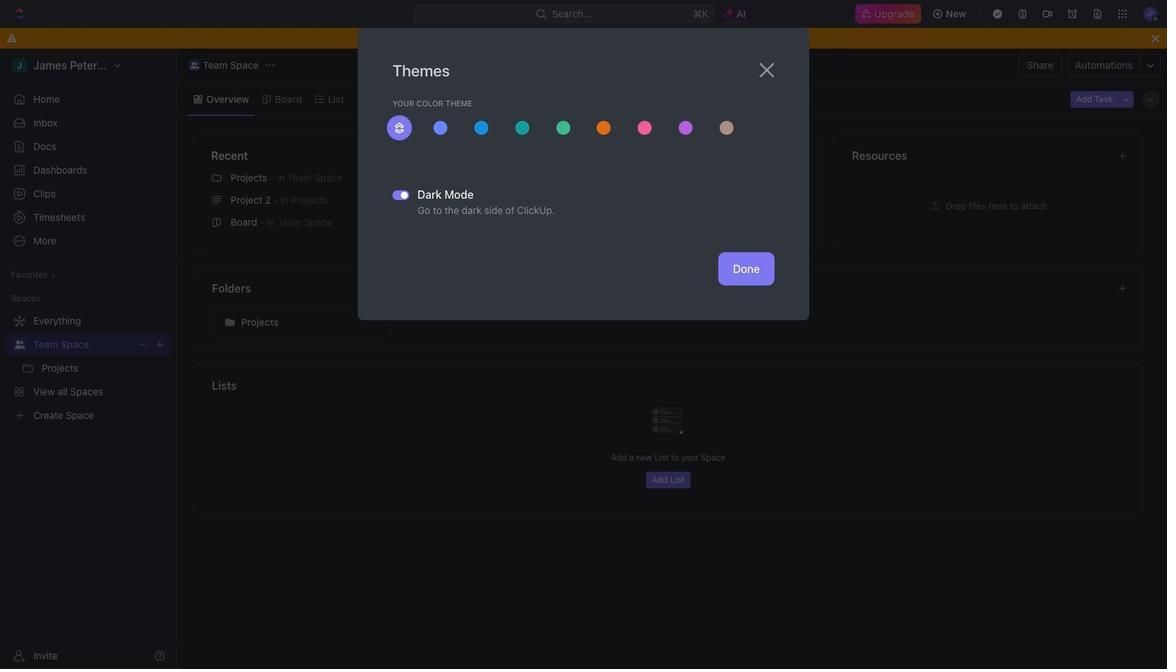 Task type: locate. For each thing, give the bounding box(es) containing it.
user group image
[[190, 62, 199, 69], [14, 341, 25, 349]]

tree
[[6, 310, 171, 427]]

0 vertical spatial user group image
[[190, 62, 199, 69]]

sidebar navigation
[[0, 49, 177, 670]]

tree inside sidebar navigation
[[6, 310, 171, 427]]

dialog
[[358, 28, 810, 321]]

0 horizontal spatial user group image
[[14, 341, 25, 349]]

1 vertical spatial user group image
[[14, 341, 25, 349]]



Task type: describe. For each thing, give the bounding box(es) containing it.
1 horizontal spatial user group image
[[190, 62, 199, 69]]

user group image inside sidebar navigation
[[14, 341, 25, 349]]

no lists icon. image
[[641, 397, 697, 453]]



Task type: vqa. For each thing, say whether or not it's contained in the screenshot.
tree
yes



